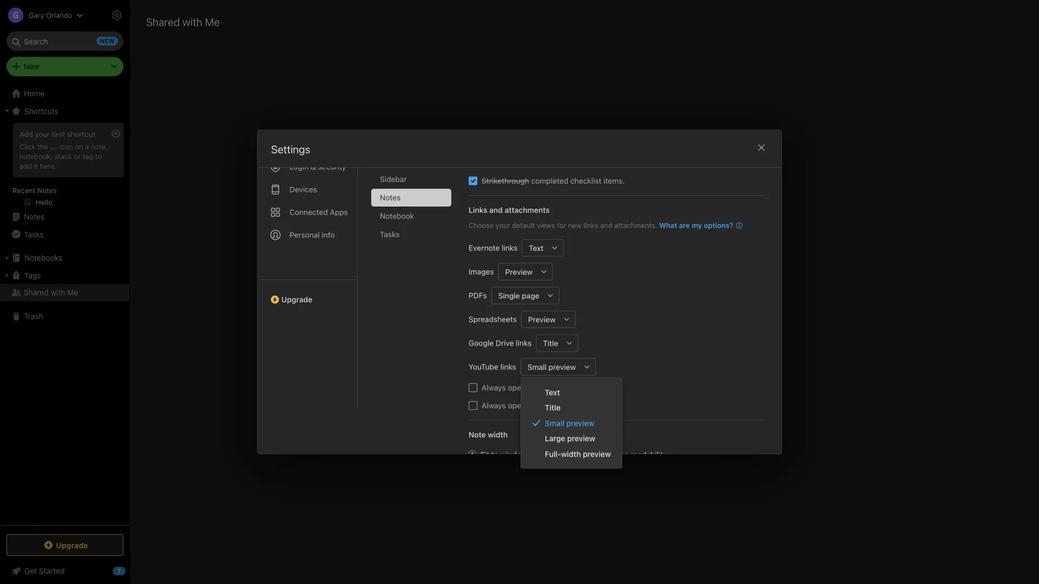 Task type: vqa. For each thing, say whether or not it's contained in the screenshot.
yet
yes



Task type: locate. For each thing, give the bounding box(es) containing it.
here. right it
[[40, 162, 57, 170]]

1 vertical spatial small
[[545, 419, 565, 428]]

text up always open external applications
[[545, 388, 560, 397]]

to right fit
[[491, 450, 498, 459]]

text
[[529, 243, 544, 252], [545, 388, 560, 397]]

0 horizontal spatial text
[[529, 243, 544, 252]]

0 vertical spatial shared
[[580, 305, 611, 317]]

notes
[[37, 186, 57, 194], [380, 193, 401, 202], [24, 212, 45, 221], [475, 326, 498, 337]]

optimize readability
[[598, 450, 667, 459]]

spreadsheets
[[469, 315, 517, 324]]

evernote
[[469, 243, 500, 252]]

to down note, on the left of page
[[95, 152, 102, 160]]

notes up google
[[475, 326, 498, 337]]

small preview link
[[521, 416, 622, 431]]

strikethrough
[[482, 176, 529, 185]]

the
[[38, 142, 48, 150]]

your up the the
[[35, 130, 50, 138]]

large
[[545, 434, 565, 443]]

and for attachments
[[489, 205, 503, 214]]

tab list containing login & security
[[258, 123, 358, 409]]

note
[[469, 430, 486, 439]]

small preview down the 'title' button
[[528, 362, 576, 371]]

with
[[182, 15, 202, 28], [51, 288, 65, 297], [590, 326, 606, 337]]

and
[[489, 205, 503, 214], [600, 221, 612, 229], [500, 326, 515, 337]]

small preview up large preview at bottom
[[545, 419, 595, 428]]

links and attachments
[[469, 205, 550, 214]]

1 horizontal spatial me
[[205, 15, 220, 28]]

here. right up
[[675, 326, 695, 337]]

1 vertical spatial external
[[528, 401, 556, 410]]

window
[[500, 450, 527, 459]]

full-width preview link
[[521, 447, 622, 462]]

nothing
[[542, 305, 578, 317]]

1 tasks from the left
[[380, 230, 400, 239]]

click the ...
[[19, 142, 57, 150]]

small up always open external files
[[528, 362, 547, 371]]

1 horizontal spatial shared
[[146, 15, 180, 28]]

fit to window
[[481, 450, 527, 459]]

1 horizontal spatial shared with me
[[146, 15, 220, 28]]

title down files
[[545, 403, 561, 412]]

1 always from the top
[[482, 383, 506, 392]]

tasks
[[380, 230, 400, 239], [24, 230, 44, 239]]

add
[[19, 130, 33, 138]]

0 vertical spatial your
[[35, 130, 50, 138]]

0 vertical spatial small preview
[[528, 362, 576, 371]]

0 horizontal spatial your
[[35, 130, 50, 138]]

tree
[[0, 85, 130, 525]]

small up large
[[545, 419, 565, 428]]

security
[[318, 162, 346, 171]]

preview button up single page button
[[498, 263, 535, 280]]

it
[[34, 162, 38, 170]]

and up 'drive'
[[500, 326, 515, 337]]

external for applications
[[528, 401, 556, 410]]

0 horizontal spatial here.
[[40, 162, 57, 170]]

0 horizontal spatial width
[[488, 430, 508, 439]]

1 horizontal spatial here.
[[675, 326, 695, 337]]

tasks inside tasks button
[[24, 230, 44, 239]]

1 vertical spatial preview
[[528, 315, 556, 324]]

1 vertical spatial with
[[51, 288, 65, 297]]

0 horizontal spatial upgrade button
[[6, 535, 123, 556]]

0 vertical spatial external
[[528, 383, 556, 392]]

small preview inside button
[[528, 362, 576, 371]]

stack
[[54, 152, 72, 160]]

or
[[74, 152, 81, 160]]

small
[[528, 362, 547, 371], [545, 419, 565, 428]]

group
[[0, 120, 129, 213]]

always right always open external files checkbox
[[482, 383, 506, 392]]

preview inside field
[[505, 267, 533, 276]]

settings
[[271, 143, 310, 156]]

0 vertical spatial with
[[182, 15, 202, 28]]

checklist
[[570, 176, 602, 185]]

text inside dropdown list menu
[[545, 388, 560, 397]]

preview up "full-width preview"
[[567, 434, 595, 443]]

info
[[322, 230, 335, 239]]

shared
[[580, 305, 611, 317], [561, 326, 587, 337]]

completed
[[531, 176, 568, 185]]

notes right recent
[[37, 186, 57, 194]]

Choose default view option for PDFs field
[[491, 287, 559, 304]]

always
[[482, 383, 506, 392], [482, 401, 506, 410]]

full-
[[545, 450, 561, 459]]

0 vertical spatial to
[[95, 152, 102, 160]]

evernote links
[[469, 243, 518, 252]]

notes inside group
[[37, 186, 57, 194]]

0 horizontal spatial shared with me
[[24, 288, 78, 297]]

open
[[508, 383, 526, 392], [508, 401, 526, 410]]

drive
[[496, 339, 514, 347]]

0 vertical spatial always
[[482, 383, 506, 392]]

always right always open external applications checkbox on the left bottom of the page
[[482, 401, 506, 410]]

shared down nothing shared yet
[[561, 326, 587, 337]]

always for always open external files
[[482, 383, 506, 392]]

tasks down "notebook"
[[380, 230, 400, 239]]

1 vertical spatial text
[[545, 388, 560, 397]]

1 horizontal spatial tasks
[[380, 230, 400, 239]]

files
[[558, 383, 572, 392]]

0 vertical spatial small
[[528, 362, 547, 371]]

links
[[584, 221, 598, 229], [502, 243, 518, 252], [516, 339, 532, 347], [500, 362, 516, 371]]

links down notebooks
[[516, 339, 532, 347]]

0 vertical spatial upgrade button
[[258, 280, 357, 308]]

0 horizontal spatial tab list
[[258, 123, 358, 409]]

shared right settings image in the left of the page
[[146, 15, 180, 28]]

single page button
[[491, 287, 542, 304]]

2 horizontal spatial with
[[590, 326, 606, 337]]

tab list
[[258, 123, 358, 409], [371, 133, 460, 409]]

google
[[469, 339, 494, 347]]

0 vertical spatial me
[[205, 15, 220, 28]]

1 vertical spatial shared
[[24, 288, 49, 297]]

1 vertical spatial your
[[496, 221, 510, 229]]

group containing add your first shortcut
[[0, 120, 129, 213]]

2 external from the top
[[528, 401, 556, 410]]

upgrade button
[[258, 280, 357, 308], [6, 535, 123, 556]]

small preview
[[528, 362, 576, 371], [545, 419, 595, 428]]

preview up notebooks
[[528, 315, 556, 324]]

open up always open external applications
[[508, 383, 526, 392]]

notebook,
[[19, 152, 52, 160]]

preview button for images
[[498, 263, 535, 280]]

google drive links
[[469, 339, 532, 347]]

your down the links and attachments
[[496, 221, 510, 229]]

1 vertical spatial shared with me
[[24, 288, 78, 297]]

shared up notes and notebooks shared with you will show up here.
[[580, 305, 611, 317]]

icon on a note, notebook, stack or tag to add it here.
[[19, 142, 107, 170]]

shared inside tree
[[24, 288, 49, 297]]

None search field
[[14, 31, 116, 51]]

1 vertical spatial here.
[[675, 326, 695, 337]]

0 horizontal spatial shared
[[24, 288, 49, 297]]

0 vertical spatial here.
[[40, 162, 57, 170]]

your
[[35, 130, 50, 138], [496, 221, 510, 229]]

my
[[692, 221, 702, 229]]

1 horizontal spatial your
[[496, 221, 510, 229]]

1 vertical spatial width
[[561, 450, 581, 459]]

0 vertical spatial preview
[[505, 267, 533, 276]]

title down notebooks
[[543, 339, 558, 348]]

width
[[488, 430, 508, 439], [561, 450, 581, 459]]

here.
[[40, 162, 57, 170], [675, 326, 695, 337]]

dropdown list menu
[[521, 385, 622, 462]]

personal
[[290, 230, 320, 239]]

1 vertical spatial me
[[67, 288, 78, 297]]

2 tasks from the left
[[24, 230, 44, 239]]

preview up files
[[549, 362, 576, 371]]

login & security
[[290, 162, 346, 171]]

open for always open external files
[[508, 383, 526, 392]]

2 vertical spatial and
[[500, 326, 515, 337]]

open for always open external applications
[[508, 401, 526, 410]]

tab list containing sidebar
[[371, 133, 460, 409]]

1 external from the top
[[528, 383, 556, 392]]

show
[[640, 326, 660, 337]]

icon
[[59, 142, 73, 150]]

0 horizontal spatial to
[[95, 152, 102, 160]]

me
[[205, 15, 220, 28], [67, 288, 78, 297]]

preview up single page
[[505, 267, 533, 276]]

0 vertical spatial title
[[543, 339, 558, 348]]

pdfs
[[469, 291, 487, 300]]

1 horizontal spatial width
[[561, 450, 581, 459]]

connected
[[290, 208, 328, 216]]

0 vertical spatial preview button
[[498, 263, 535, 280]]

0 horizontal spatial with
[[51, 288, 65, 297]]

and inside shared with me element
[[500, 326, 515, 337]]

personal info
[[290, 230, 335, 239]]

1 horizontal spatial to
[[491, 450, 498, 459]]

small preview inside dropdown list menu
[[545, 419, 595, 428]]

0 vertical spatial and
[[489, 205, 503, 214]]

1 horizontal spatial text
[[545, 388, 560, 397]]

0 vertical spatial text
[[529, 243, 544, 252]]

1 horizontal spatial tab list
[[371, 133, 460, 409]]

on
[[75, 142, 83, 150]]

text down views on the right top of the page
[[529, 243, 544, 252]]

preview button up the 'title' button
[[521, 311, 558, 328]]

width right the note
[[488, 430, 508, 439]]

trash
[[24, 312, 43, 321]]

1 vertical spatial always
[[482, 401, 506, 410]]

tasks tab
[[371, 225, 451, 243]]

and left "attachments."
[[600, 221, 612, 229]]

0 vertical spatial open
[[508, 383, 526, 392]]

1 vertical spatial to
[[491, 450, 498, 459]]

will
[[625, 326, 637, 337]]

preview down large preview link
[[583, 450, 611, 459]]

external up always open external applications
[[528, 383, 556, 392]]

1 vertical spatial title
[[545, 403, 561, 412]]

notebooks
[[24, 254, 62, 263]]

1 vertical spatial upgrade button
[[6, 535, 123, 556]]

me inside tree
[[67, 288, 78, 297]]

0 vertical spatial width
[[488, 430, 508, 439]]

1 vertical spatial preview button
[[521, 311, 558, 328]]

notes down sidebar on the left top
[[380, 193, 401, 202]]

notes tab
[[371, 189, 451, 206]]

width down large preview link
[[561, 450, 581, 459]]

tasks up notebooks
[[24, 230, 44, 239]]

1 vertical spatial open
[[508, 401, 526, 410]]

notes inside shared with me element
[[475, 326, 498, 337]]

1 open from the top
[[508, 383, 526, 392]]

0 horizontal spatial tasks
[[24, 230, 44, 239]]

shared down tags
[[24, 288, 49, 297]]

preview inside button
[[549, 362, 576, 371]]

Always open external files checkbox
[[469, 383, 477, 392]]

sidebar
[[380, 175, 407, 183]]

1 vertical spatial upgrade
[[56, 541, 88, 550]]

notes and notebooks shared with you will show up here.
[[475, 326, 695, 337]]

preview inside "choose default view option for spreadsheets" field
[[528, 315, 556, 324]]

0 horizontal spatial me
[[67, 288, 78, 297]]

youtube
[[469, 362, 498, 371]]

group inside tree
[[0, 120, 129, 213]]

and right the links
[[489, 205, 503, 214]]

open down always open external files
[[508, 401, 526, 410]]

large preview
[[545, 434, 595, 443]]

width inside full-width preview link
[[561, 450, 581, 459]]

external down always open external files
[[528, 401, 556, 410]]

attachments
[[505, 205, 550, 214]]

text inside button
[[529, 243, 544, 252]]

1 vertical spatial small preview
[[545, 419, 595, 428]]

option group
[[469, 449, 690, 518]]

1 horizontal spatial upgrade
[[281, 295, 312, 304]]

tags button
[[0, 267, 129, 284]]

links down 'drive'
[[500, 362, 516, 371]]

with inside tree
[[51, 288, 65, 297]]

2 open from the top
[[508, 401, 526, 410]]

2 always from the top
[[482, 401, 506, 410]]

readability
[[631, 450, 667, 459]]



Task type: describe. For each thing, give the bounding box(es) containing it.
notebook
[[380, 211, 414, 220]]

items.
[[604, 176, 625, 185]]

for
[[557, 221, 566, 229]]

notebooks link
[[0, 250, 129, 267]]

new button
[[6, 57, 123, 76]]

1 horizontal spatial upgrade button
[[258, 280, 357, 308]]

2 vertical spatial with
[[590, 326, 606, 337]]

to inside icon on a note, notebook, stack or tag to add it here.
[[95, 152, 102, 160]]

attachments.
[[614, 221, 657, 229]]

shared with me link
[[0, 284, 129, 301]]

Choose default view option for Images field
[[498, 263, 553, 280]]

option group containing fit to window
[[469, 449, 690, 518]]

are
[[679, 221, 690, 229]]

text link
[[521, 385, 622, 400]]

text button
[[522, 239, 546, 257]]

notes inside tab
[[380, 193, 401, 202]]

large preview link
[[521, 431, 622, 447]]

what
[[659, 221, 677, 229]]

page
[[522, 291, 539, 300]]

small inside button
[[528, 362, 547, 371]]

Choose default view option for YouTube links field
[[521, 358, 596, 376]]

tab list for links and attachments
[[258, 123, 358, 409]]

what are my options?
[[659, 221, 733, 229]]

single page
[[498, 291, 539, 300]]

Always open external applications checkbox
[[469, 401, 477, 410]]

always open external applications
[[482, 401, 600, 410]]

applications
[[558, 401, 600, 410]]

tree containing home
[[0, 85, 130, 525]]

title link
[[521, 400, 622, 416]]

notebook tab
[[371, 207, 451, 225]]

recent notes
[[12, 186, 57, 194]]

title inside dropdown list menu
[[545, 403, 561, 412]]

notebooks
[[517, 326, 558, 337]]

always open external files
[[482, 383, 572, 392]]

notes link
[[0, 208, 129, 226]]

add your first shortcut
[[19, 130, 95, 138]]

Choose default view option for Google Drive links field
[[536, 334, 578, 352]]

...
[[50, 142, 57, 150]]

links left text button
[[502, 243, 518, 252]]

apps
[[330, 208, 348, 216]]

settings image
[[110, 9, 123, 22]]

here. inside shared with me element
[[675, 326, 695, 337]]

note,
[[91, 142, 107, 150]]

small inside dropdown list menu
[[545, 419, 565, 428]]

width for full-
[[561, 450, 581, 459]]

fit
[[481, 450, 489, 459]]

tags
[[24, 271, 41, 280]]

sidebar tab
[[371, 170, 451, 188]]

0 vertical spatial shared
[[146, 15, 180, 28]]

&
[[311, 162, 316, 171]]

width for note
[[488, 430, 508, 439]]

links
[[469, 205, 487, 214]]

tasks inside tasks tab
[[380, 230, 400, 239]]

preview for spreadsheets
[[528, 315, 556, 324]]

tag
[[83, 152, 93, 160]]

options?
[[704, 221, 733, 229]]

views
[[537, 221, 555, 229]]

full-width preview
[[545, 450, 611, 459]]

click
[[19, 142, 36, 150]]

default
[[512, 221, 535, 229]]

strikethrough completed checklist items.
[[482, 176, 625, 185]]

home link
[[0, 85, 130, 102]]

shared with me inside tree
[[24, 288, 78, 297]]

Choose default view option for Evernote links field
[[522, 239, 564, 257]]

devices
[[290, 185, 317, 194]]

1 horizontal spatial with
[[182, 15, 202, 28]]

preview for images
[[505, 267, 533, 276]]

optimize
[[598, 450, 629, 459]]

home
[[24, 89, 45, 98]]

connected apps
[[290, 208, 348, 216]]

1 vertical spatial and
[[600, 221, 612, 229]]

here. inside icon on a note, notebook, stack or tag to add it here.
[[40, 162, 57, 170]]

small preview button
[[521, 358, 579, 376]]

yet
[[613, 305, 627, 317]]

you
[[608, 326, 622, 337]]

trash link
[[0, 308, 129, 325]]

new
[[24, 62, 39, 71]]

youtube links
[[469, 362, 516, 371]]

shared with me element
[[130, 0, 1039, 585]]

shortcut
[[67, 130, 95, 138]]

images
[[469, 267, 494, 276]]

Choose default view option for Spreadsheets field
[[521, 311, 576, 328]]

up
[[662, 326, 672, 337]]

tab list for choose your default views for new links and attachments.
[[371, 133, 460, 409]]

preview up large preview link
[[567, 419, 595, 428]]

external for files
[[528, 383, 556, 392]]

your for first
[[35, 130, 50, 138]]

preview button for spreadsheets
[[521, 311, 558, 328]]

note width
[[469, 430, 508, 439]]

0 vertical spatial shared with me
[[146, 15, 220, 28]]

0 vertical spatial upgrade
[[281, 295, 312, 304]]

nothing shared yet
[[542, 305, 627, 317]]

Search text field
[[14, 31, 116, 51]]

links right the new on the top right
[[584, 221, 598, 229]]

expand tags image
[[3, 271, 11, 280]]

a
[[85, 142, 89, 150]]

Select218 checkbox
[[469, 176, 477, 185]]

always for always open external applications
[[482, 401, 506, 410]]

close image
[[755, 141, 768, 154]]

your for default
[[496, 221, 510, 229]]

1 vertical spatial shared
[[561, 326, 587, 337]]

recent
[[12, 186, 35, 194]]

shortcuts button
[[0, 102, 129, 120]]

notes down the recent notes
[[24, 212, 45, 221]]

and for notebooks
[[500, 326, 515, 337]]

choose your default views for new links and attachments.
[[469, 221, 657, 229]]

tasks button
[[0, 226, 129, 243]]

title button
[[536, 334, 561, 352]]

expand notebooks image
[[3, 254, 11, 263]]

add
[[19, 162, 32, 170]]

login
[[290, 162, 309, 171]]

shortcuts
[[24, 106, 58, 115]]

single
[[498, 291, 520, 300]]

0 horizontal spatial upgrade
[[56, 541, 88, 550]]

choose
[[469, 221, 494, 229]]

title inside button
[[543, 339, 558, 348]]



